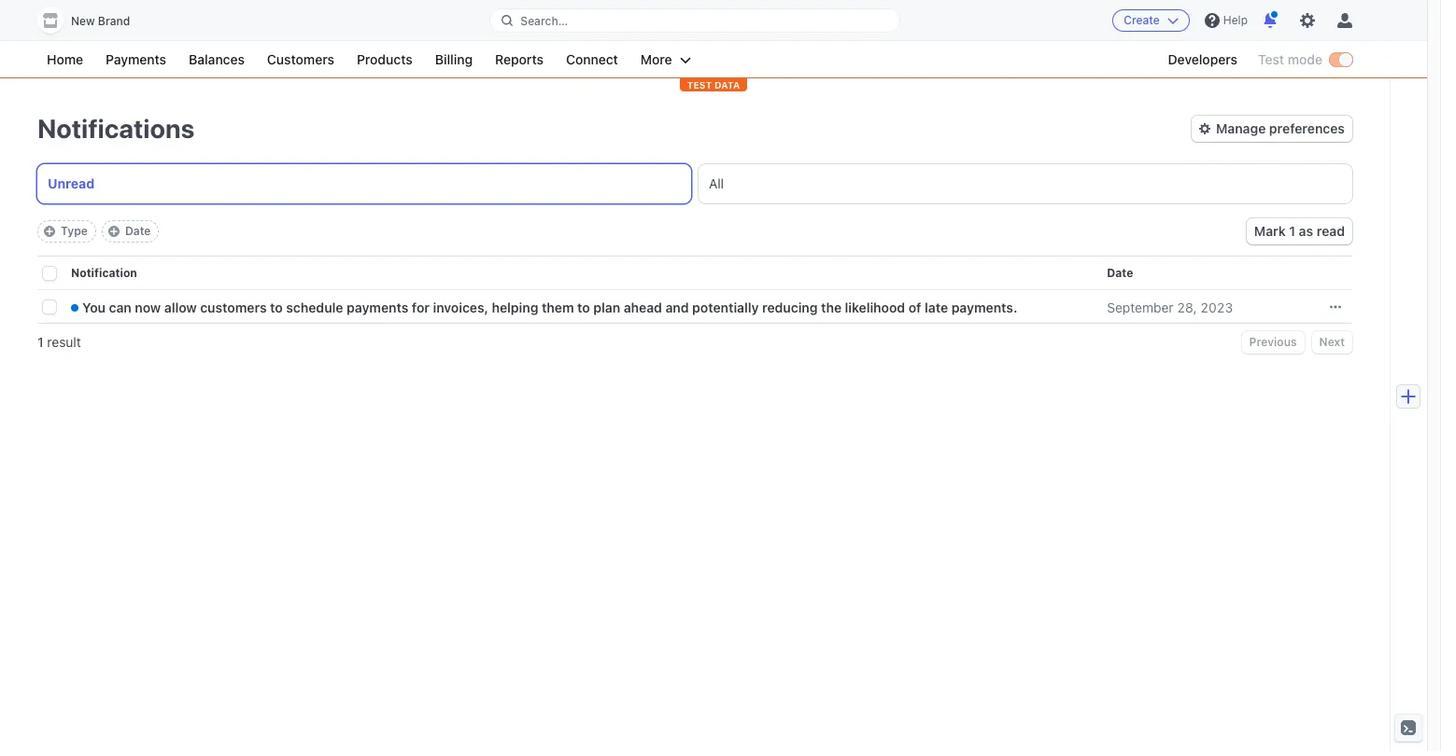 Task type: describe. For each thing, give the bounding box(es) containing it.
mark 1 as read button
[[1247, 219, 1352, 245]]

helping
[[492, 299, 538, 315]]

payments
[[106, 51, 166, 67]]

developers
[[1168, 51, 1238, 67]]

preferences
[[1269, 120, 1345, 136]]

now
[[135, 299, 161, 315]]

mode
[[1288, 51, 1323, 67]]

more button
[[631, 49, 700, 71]]

payments link
[[96, 49, 176, 71]]

1 result
[[37, 334, 81, 350]]

unread button
[[37, 164, 691, 204]]

Search… search field
[[491, 9, 899, 32]]

next
[[1319, 335, 1345, 349]]

unread
[[48, 176, 95, 191]]

them
[[542, 299, 574, 315]]

test
[[1258, 51, 1284, 67]]

type
[[61, 224, 88, 238]]

reports link
[[486, 49, 553, 71]]

test data
[[687, 79, 740, 91]]

new brand
[[71, 14, 130, 28]]

balances
[[189, 51, 245, 67]]

Select Item checkbox
[[43, 301, 56, 314]]

connect
[[566, 51, 618, 67]]

payments
[[347, 299, 408, 315]]

1 inside button
[[1289, 223, 1296, 239]]

september 28, 2023 link
[[1107, 292, 1255, 323]]

mark
[[1254, 223, 1286, 239]]

test
[[687, 79, 712, 91]]

late
[[925, 299, 948, 315]]

of
[[909, 299, 921, 315]]

result
[[47, 334, 81, 350]]

add type image
[[44, 226, 55, 237]]

home link
[[37, 49, 93, 71]]

customers link
[[258, 49, 344, 71]]

reports
[[495, 51, 544, 67]]

balances link
[[179, 49, 254, 71]]

and
[[666, 299, 689, 315]]

plan
[[593, 299, 620, 315]]

notification
[[71, 266, 137, 280]]

previous button
[[1242, 332, 1304, 354]]

notifications
[[37, 113, 195, 144]]

reducing
[[762, 299, 818, 315]]

date inside toolbar
[[125, 224, 151, 238]]

test mode
[[1258, 51, 1323, 67]]

invoices,
[[433, 299, 489, 315]]

the
[[821, 299, 842, 315]]

manage preferences link
[[1192, 116, 1352, 142]]

schedule
[[286, 299, 343, 315]]

likelihood
[[845, 299, 905, 315]]

help
[[1223, 13, 1248, 27]]

mark 1 as read
[[1254, 223, 1345, 239]]

1 to from the left
[[270, 299, 283, 315]]



Task type: locate. For each thing, give the bounding box(es) containing it.
you can now allow customers to schedule payments for invoices, helping them to plan ahead and potentially reducing the likelihood of late payments.
[[82, 299, 1018, 315]]

new
[[71, 14, 95, 28]]

you can now allow customers to schedule payments for invoices, helping them to plan ahead and potentially reducing the likelihood of late payments. link
[[71, 292, 1107, 323]]

customers
[[200, 299, 267, 315]]

0 horizontal spatial 1
[[37, 334, 44, 350]]

previous
[[1249, 335, 1297, 349]]

manage
[[1216, 120, 1266, 136]]

products link
[[347, 49, 422, 71]]

28,
[[1177, 299, 1197, 315]]

1 horizontal spatial to
[[577, 299, 590, 315]]

2 to from the left
[[577, 299, 590, 315]]

you
[[82, 299, 106, 315]]

september 28, 2023
[[1107, 299, 1233, 315]]

customers
[[267, 51, 334, 67]]

1 horizontal spatial 1
[[1289, 223, 1296, 239]]

date up september
[[1107, 266, 1133, 280]]

allow
[[164, 299, 197, 315]]

tab list
[[37, 164, 1352, 204]]

Search… text field
[[491, 9, 899, 32]]

data
[[715, 79, 740, 91]]

to left plan
[[577, 299, 590, 315]]

home
[[47, 51, 83, 67]]

manage preferences
[[1216, 120, 1345, 136]]

read
[[1317, 223, 1345, 239]]

all
[[709, 176, 724, 191]]

help button
[[1197, 6, 1255, 35]]

Select All checkbox
[[43, 267, 56, 280]]

0 vertical spatial date
[[125, 224, 151, 238]]

to
[[270, 299, 283, 315], [577, 299, 590, 315]]

1
[[1289, 223, 1296, 239], [37, 334, 44, 350]]

billing
[[435, 51, 473, 67]]

next button
[[1312, 332, 1352, 354]]

connect link
[[557, 49, 628, 71]]

billing link
[[426, 49, 482, 71]]

payments.
[[952, 299, 1018, 315]]

create button
[[1113, 9, 1190, 32]]

1 left as
[[1289, 223, 1296, 239]]

for
[[412, 299, 430, 315]]

as
[[1299, 223, 1313, 239]]

more
[[641, 51, 672, 67]]

ahead
[[624, 299, 662, 315]]

brand
[[98, 14, 130, 28]]

all button
[[699, 164, 1352, 204]]

1 left result
[[37, 334, 44, 350]]

search…
[[521, 14, 568, 28]]

toolbar containing type
[[37, 220, 159, 243]]

2023
[[1201, 299, 1233, 315]]

toolbar
[[37, 220, 159, 243]]

new brand button
[[37, 7, 149, 34]]

can
[[109, 299, 132, 315]]

0 horizontal spatial to
[[270, 299, 283, 315]]

products
[[357, 51, 413, 67]]

1 vertical spatial date
[[1107, 266, 1133, 280]]

potentially
[[692, 299, 759, 315]]

add date image
[[108, 226, 119, 237]]

1 vertical spatial 1
[[37, 334, 44, 350]]

to left schedule
[[270, 299, 283, 315]]

create
[[1124, 13, 1160, 27]]

row actions image
[[1330, 302, 1341, 313]]

september
[[1107, 299, 1174, 315]]

date right add date image
[[125, 224, 151, 238]]

1 horizontal spatial date
[[1107, 266, 1133, 280]]

0 horizontal spatial date
[[125, 224, 151, 238]]

0 vertical spatial 1
[[1289, 223, 1296, 239]]

date
[[125, 224, 151, 238], [1107, 266, 1133, 280]]

tab list containing unread
[[37, 164, 1352, 204]]

developers link
[[1159, 49, 1247, 71]]



Task type: vqa. For each thing, say whether or not it's contained in the screenshot.
Stripe 'icon'
no



